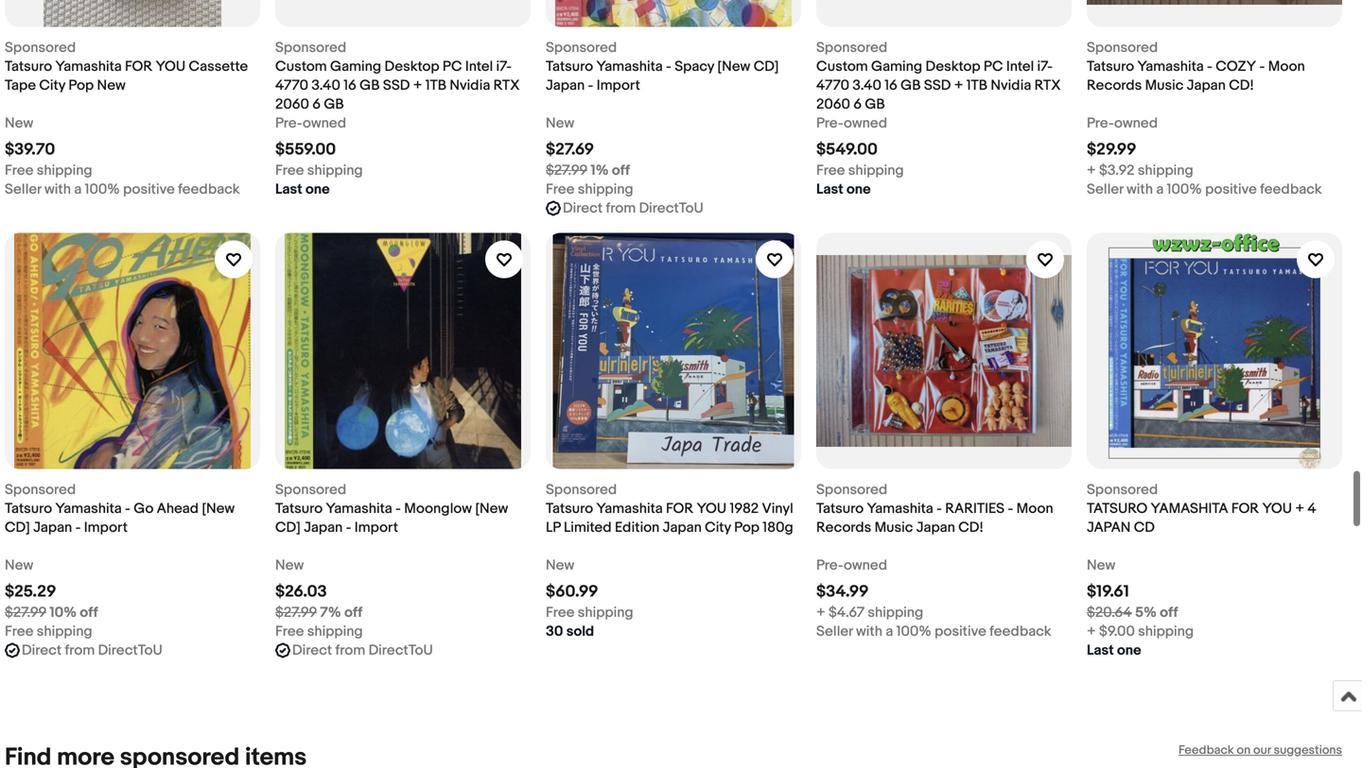Task type: describe. For each thing, give the bounding box(es) containing it.
$27.99 for $25.29
[[5, 605, 46, 622]]

180g
[[763, 520, 793, 537]]

limited
[[564, 520, 612, 537]]

our
[[1253, 744, 1271, 759]]

sponsored text field for $39.70
[[5, 38, 76, 57]]

new for $27.69
[[546, 115, 574, 132]]

- right cozy
[[1259, 58, 1265, 75]]

feedback for $34.99
[[990, 624, 1051, 641]]

$27.69
[[546, 140, 594, 160]]

- left spacy
[[666, 58, 671, 75]]

import inside sponsored tatsuro yamashita - go ahead [new cd] japan - import
[[84, 520, 128, 537]]

records for $29.99
[[1087, 77, 1142, 94]]

nvidia for $559.00
[[450, 77, 490, 94]]

japan inside sponsored tatsuro yamashita - moonglow [new cd] japan - import
[[304, 520, 343, 537]]

feedback
[[1179, 744, 1234, 759]]

0 vertical spatial last one text field
[[275, 180, 330, 199]]

pc for $559.00
[[443, 58, 462, 75]]

+ inside sponsored custom gaming desktop pc intel i7- 4770 3.40 16 gb ssd + 1tb nvidia rtx 2060 6 gb pre-owned $549.00 free shipping last one
[[954, 77, 963, 94]]

sold
[[566, 624, 594, 641]]

tatsuro for sponsored tatsuro yamashita for you cassette tape city pop new
[[5, 58, 52, 75]]

sponsored text field for $34.99
[[816, 481, 887, 500]]

$559.00 text field
[[275, 140, 336, 160]]

- left cozy
[[1207, 58, 1212, 75]]

for for $39.70
[[125, 58, 152, 75]]

directtou for $25.29
[[98, 643, 162, 660]]

$60.99
[[546, 583, 598, 603]]

1tb for $559.00
[[425, 77, 447, 94]]

a inside new $39.70 free shipping seller with a 100% positive feedback
[[74, 181, 82, 198]]

positive inside new $39.70 free shipping seller with a 100% positive feedback
[[123, 181, 175, 198]]

moon for $29.99
[[1268, 58, 1305, 75]]

yamashita for sponsored tatsuro yamashita - cozy - moon records music japan cd!
[[1137, 58, 1204, 75]]

new $27.69 $27.99 1% off free shipping
[[546, 115, 633, 198]]

japan inside sponsored tatsuro yamashita - spacy [new cd] japan - import
[[546, 77, 585, 94]]

shipping inside pre-owned $29.99 + $3.92 shipping seller with a 100% positive feedback
[[1138, 162, 1193, 179]]

pre- inside pre-owned $29.99 + $3.92 shipping seller with a 100% positive feedback
[[1087, 115, 1114, 132]]

sponsored tatsuro yamashita - cozy - moon records music japan cd!
[[1087, 39, 1305, 94]]

$20.64
[[1087, 605, 1132, 622]]

direct for $27.69
[[563, 200, 603, 217]]

+ $3.92 shipping text field
[[1087, 161, 1193, 180]]

edition
[[615, 520, 660, 537]]

ssd for $549.00
[[924, 77, 951, 94]]

on
[[1237, 744, 1251, 759]]

owned inside sponsored custom gaming desktop pc intel i7- 4770 3.40 16 gb ssd + 1tb nvidia rtx 2060 6 gb pre-owned $559.00 free shipping last one
[[303, 115, 346, 132]]

100% for $29.99
[[1167, 181, 1202, 198]]

new text field for $27.69
[[546, 114, 574, 133]]

$25.29 text field
[[5, 583, 56, 603]]

japan inside sponsored tatsuro yamashita - go ahead [new cd] japan - import
[[33, 520, 72, 537]]

off for $26.03
[[344, 605, 363, 622]]

owned inside pre-owned $29.99 + $3.92 shipping seller with a 100% positive feedback
[[1114, 115, 1158, 132]]

seller inside new $39.70 free shipping seller with a 100% positive feedback
[[5, 181, 41, 198]]

sponsored custom gaming desktop pc intel i7- 4770 3.40 16 gb ssd + 1tb nvidia rtx 2060 6 gb pre-owned $559.00 free shipping last one
[[275, 39, 520, 198]]

4
[[1308, 501, 1316, 518]]

feedback on our suggestions link
[[1179, 744, 1342, 759]]

+ inside new $19.61 $20.64 5% off + $9.00 shipping last one
[[1087, 624, 1096, 641]]

yamashita for sponsored tatsuro yamashita - moonglow [new cd] japan - import
[[326, 501, 392, 518]]

sponsored for sponsored tatsuro yamashita - moonglow [new cd] japan - import
[[275, 482, 346, 499]]

you inside the sponsored tatsuro yamashita for you + 4 japan cd
[[1262, 501, 1292, 518]]

sponsored for sponsored tatsuro yamashita - go ahead [new cd] japan - import
[[5, 482, 76, 499]]

sponsored text field for $19.61
[[1087, 481, 1158, 500]]

5%
[[1135, 605, 1157, 622]]

shipping inside new $26.03 $27.99 7% off free shipping
[[307, 624, 363, 641]]

sponsored tatsuro yamashita for you + 4 japan cd
[[1087, 482, 1316, 537]]

tatsuro
[[1087, 501, 1148, 518]]

$34.99
[[816, 583, 869, 603]]

new $25.29 $27.99 10% off free shipping
[[5, 558, 98, 641]]

shipping inside new $39.70 free shipping seller with a 100% positive feedback
[[37, 162, 92, 179]]

$29.99
[[1087, 140, 1136, 160]]

japan inside sponsored tatsuro yamashita - rarities - moon records music japan cd!
[[916, 520, 955, 537]]

pc for $549.00
[[984, 58, 1003, 75]]

shipping inside new $60.99 free shipping 30 sold
[[578, 605, 633, 622]]

custom for $549.00
[[816, 58, 868, 75]]

free shipping text field for $27.69
[[546, 180, 633, 199]]

yamashita
[[1151, 501, 1228, 518]]

feedback for $29.99
[[1260, 181, 1322, 198]]

+ inside the sponsored tatsuro yamashita for you + 4 japan cd
[[1295, 501, 1304, 518]]

$27.99 for $27.69
[[546, 162, 587, 179]]

tatsuro for sponsored tatsuro yamashita - cozy - moon records music japan cd!
[[1087, 58, 1134, 75]]

$39.70
[[5, 140, 55, 160]]

free inside sponsored custom gaming desktop pc intel i7- 4770 3.40 16 gb ssd + 1tb nvidia rtx 2060 6 gb pre-owned $559.00 free shipping last one
[[275, 162, 304, 179]]

gaming for $549.00
[[871, 58, 922, 75]]

one for $559.00
[[306, 181, 330, 198]]

feedback inside new $39.70 free shipping seller with a 100% positive feedback
[[178, 181, 240, 198]]

yamashita for sponsored tatsuro yamashita - spacy [new cd] japan - import
[[596, 58, 663, 75]]

sponsored tatsuro yamashita - go ahead [new cd] japan - import
[[5, 482, 235, 537]]

16 for $559.00
[[344, 77, 356, 94]]

desktop for $559.00
[[384, 58, 439, 75]]

cd
[[1134, 520, 1155, 537]]

+ inside sponsored custom gaming desktop pc intel i7- 4770 3.40 16 gb ssd + 1tb nvidia rtx 2060 6 gb pre-owned $559.00 free shipping last one
[[413, 77, 422, 94]]

yamashita for sponsored tatsuro yamashita - rarities - moon records music japan cd!
[[867, 501, 933, 518]]

6 for $549.00
[[853, 96, 862, 113]]

japan inside sponsored tatsuro yamashita - cozy - moon records music japan cd!
[[1187, 77, 1226, 94]]

free inside the new $27.69 $27.99 1% off free shipping
[[546, 181, 575, 198]]

30
[[546, 624, 563, 641]]

100% inside new $39.70 free shipping seller with a 100% positive feedback
[[85, 181, 120, 198]]

[new for $27.69
[[717, 58, 750, 75]]

cassette
[[189, 58, 248, 75]]

$19.61
[[1087, 583, 1129, 603]]

sponsored for sponsored tatsuro yamashita for you cassette tape city pop new
[[5, 39, 76, 56]]

new for $26.03
[[275, 558, 304, 575]]

free inside new $39.70 free shipping seller with a 100% positive feedback
[[5, 162, 33, 179]]

intel for $559.00
[[465, 58, 493, 75]]

$26.03 text field
[[275, 583, 327, 603]]

$559.00
[[275, 140, 336, 160]]

free inside sponsored custom gaming desktop pc intel i7- 4770 3.40 16 gb ssd + 1tb nvidia rtx 2060 6 gb pre-owned $549.00 free shipping last one
[[816, 162, 845, 179]]

direct from directtou text field for $26.03
[[292, 642, 433, 661]]

pre-owned $34.99 + $4.67 shipping seller with a 100% positive feedback
[[816, 558, 1051, 641]]

from for $25.29
[[65, 643, 95, 660]]

2060 for $549.00
[[816, 96, 850, 113]]

previous price $27.99 7% off text field
[[275, 604, 363, 623]]

sponsored for sponsored tatsuro yamashita  for you 1982 vinyl lp limited edition  japan city pop 180g
[[546, 482, 617, 499]]

1 vertical spatial last one text field
[[1087, 642, 1141, 661]]

for for $60.99
[[666, 501, 694, 518]]

shipping inside sponsored custom gaming desktop pc intel i7- 4770 3.40 16 gb ssd + 1tb nvidia rtx 2060 6 gb pre-owned $559.00 free shipping last one
[[307, 162, 363, 179]]

for inside the sponsored tatsuro yamashita for you + 4 japan cd
[[1231, 501, 1259, 518]]

i7- for $559.00
[[496, 58, 512, 75]]

gaming for $559.00
[[330, 58, 381, 75]]

yamashita for sponsored tatsuro yamashita - go ahead [new cd] japan - import
[[55, 501, 122, 518]]

new $39.70 free shipping seller with a 100% positive feedback
[[5, 115, 240, 198]]

moon for $34.99
[[1016, 501, 1053, 518]]

free inside new $26.03 $27.99 7% off free shipping
[[275, 624, 304, 641]]

free shipping text field for $39.70
[[5, 161, 92, 180]]

ssd for $559.00
[[383, 77, 410, 94]]

2060 for $559.00
[[275, 96, 309, 113]]

cozy
[[1216, 58, 1256, 75]]

tatsuro for sponsored tatsuro yamashita - moonglow [new cd] japan - import
[[275, 501, 323, 518]]

a for $34.99
[[886, 624, 893, 641]]

free shipping text field for $559.00
[[275, 161, 363, 180]]

$25.29
[[5, 583, 56, 603]]

sponsored text field for $549.00
[[816, 38, 887, 57]]

[new inside sponsored tatsuro yamashita - go ahead [new cd] japan - import
[[202, 501, 235, 518]]

- left go
[[125, 501, 130, 518]]

pre-owned text field for $549.00
[[816, 114, 887, 133]]

suggestions
[[1274, 744, 1342, 759]]

off for $25.29
[[80, 605, 98, 622]]

$27.99 for $26.03
[[275, 605, 317, 622]]

records for $34.99
[[816, 520, 871, 537]]

1tb for $549.00
[[966, 77, 988, 94]]

$27.69 text field
[[546, 140, 594, 160]]

last for $559.00
[[275, 181, 302, 198]]

owned inside sponsored custom gaming desktop pc intel i7- 4770 3.40 16 gb ssd + 1tb nvidia rtx 2060 6 gb pre-owned $549.00 free shipping last one
[[844, 115, 887, 132]]

one inside new $19.61 $20.64 5% off + $9.00 shipping last one
[[1117, 643, 1141, 660]]

- left rarities
[[936, 501, 942, 518]]

rarities
[[945, 501, 1005, 518]]

lp
[[546, 520, 561, 537]]

city inside sponsored tatsuro yamashita  for you 1982 vinyl lp limited edition  japan city pop 180g
[[705, 520, 731, 537]]

pre- inside pre-owned $34.99 + $4.67 shipping seller with a 100% positive feedback
[[816, 558, 844, 575]]

sponsored text field for $559.00
[[275, 38, 346, 57]]

shipping inside the new $27.69 $27.99 1% off free shipping
[[578, 181, 633, 198]]

spacy
[[675, 58, 714, 75]]

sponsored tatsuro yamashita - rarities - moon records music japan cd!
[[816, 482, 1053, 537]]

sponsored for sponsored tatsuro yamashita - rarities - moon records music japan cd!
[[816, 482, 887, 499]]

shipping inside pre-owned $34.99 + $4.67 shipping seller with a 100% positive feedback
[[868, 605, 923, 622]]

pre- inside sponsored custom gaming desktop pc intel i7- 4770 3.40 16 gb ssd + 1tb nvidia rtx 2060 6 gb pre-owned $559.00 free shipping last one
[[275, 115, 303, 132]]

new for $39.70
[[5, 115, 33, 132]]

free inside new $60.99 free shipping 30 sold
[[546, 605, 575, 622]]

go
[[134, 501, 154, 518]]

direct from directtou for $25.29
[[22, 643, 162, 660]]

$60.99 text field
[[546, 583, 598, 603]]

4770 for $549.00
[[816, 77, 849, 94]]

previous price $20.64 5% off text field
[[1087, 604, 1178, 623]]



Task type: vqa. For each thing, say whether or not it's contained in the screenshot.
Moon corresponding to $34.99
yes



Task type: locate. For each thing, give the bounding box(es) containing it.
- up new $26.03 $27.99 7% off free shipping at the left of the page
[[346, 520, 351, 537]]

1 vertical spatial cd!
[[958, 520, 984, 537]]

shipping inside sponsored custom gaming desktop pc intel i7- 4770 3.40 16 gb ssd + 1tb nvidia rtx 2060 6 gb pre-owned $549.00 free shipping last one
[[848, 162, 904, 179]]

new up new $39.70 free shipping seller with a 100% positive feedback
[[97, 77, 126, 94]]

with down + $3.92 shipping text field
[[1127, 181, 1153, 198]]

1 i7- from the left
[[496, 58, 512, 75]]

6 for $559.00
[[312, 96, 321, 113]]

feedback inside pre-owned $29.99 + $3.92 shipping seller with a 100% positive feedback
[[1260, 181, 1322, 198]]

tatsuro
[[5, 58, 52, 75], [546, 58, 593, 75], [1087, 58, 1134, 75], [5, 501, 52, 518], [275, 501, 323, 518], [546, 501, 593, 518], [816, 501, 864, 518]]

$39.70 text field
[[5, 140, 55, 160]]

1 horizontal spatial $27.99
[[275, 605, 317, 622]]

japan up $25.29
[[33, 520, 72, 537]]

for left 1982
[[666, 501, 694, 518]]

for
[[125, 58, 152, 75], [666, 501, 694, 518], [1231, 501, 1259, 518]]

tatsuro inside sponsored tatsuro yamashita - go ahead [new cd] japan - import
[[5, 501, 52, 518]]

3.40 inside sponsored custom gaming desktop pc intel i7- 4770 3.40 16 gb ssd + 1tb nvidia rtx 2060 6 gb pre-owned $549.00 free shipping last one
[[853, 77, 881, 94]]

0 vertical spatial records
[[1087, 77, 1142, 94]]

records
[[1087, 77, 1142, 94], [816, 520, 871, 537]]

1 horizontal spatial direct from directtou
[[292, 643, 433, 660]]

3.40 inside sponsored custom gaming desktop pc intel i7- 4770 3.40 16 gb ssd + 1tb nvidia rtx 2060 6 gb pre-owned $559.00 free shipping last one
[[312, 77, 340, 94]]

import
[[597, 77, 640, 94], [84, 520, 128, 537], [355, 520, 398, 537]]

free shipping text field for $60.99
[[546, 604, 633, 623]]

shipping down 7%
[[307, 624, 363, 641]]

sponsored text field for $29.99
[[1087, 38, 1158, 57]]

custom for $559.00
[[275, 58, 327, 75]]

1%
[[591, 162, 609, 179]]

pc
[[443, 58, 462, 75], [984, 58, 1003, 75]]

Direct from DirectToU text field
[[563, 199, 703, 218], [292, 642, 433, 661]]

$3.92
[[1099, 162, 1135, 179]]

last down $559.00
[[275, 181, 302, 198]]

owned up "$34.99" text box
[[844, 558, 887, 575]]

seller for $29.99
[[1087, 181, 1123, 198]]

1 16 from the left
[[344, 77, 356, 94]]

tatsuro inside sponsored tatsuro yamashita - cozy - moon records music japan cd!
[[1087, 58, 1134, 75]]

direct
[[563, 200, 603, 217], [22, 643, 62, 660], [292, 643, 332, 660]]

$549.00 text field
[[816, 140, 878, 160]]

2060 up $549.00
[[816, 96, 850, 113]]

0 horizontal spatial directtou
[[98, 643, 162, 660]]

1 vertical spatial city
[[705, 520, 731, 537]]

tatsuro inside sponsored tatsuro yamashita  for you 1982 vinyl lp limited edition  japan city pop 180g
[[546, 501, 593, 518]]

0 vertical spatial seller with a 100% positive feedback text field
[[1087, 180, 1322, 199]]

cd! for $29.99
[[1229, 77, 1254, 94]]

gb
[[360, 77, 380, 94], [901, 77, 921, 94], [324, 96, 344, 113], [865, 96, 885, 113]]

new text field for $39.70
[[5, 114, 33, 133]]

pre- inside sponsored custom gaming desktop pc intel i7- 4770 3.40 16 gb ssd + 1tb nvidia rtx 2060 6 gb pre-owned $549.00 free shipping last one
[[816, 115, 844, 132]]

tatsuro up $26.03 text field at the left bottom of page
[[275, 501, 323, 518]]

tatsuro for sponsored tatsuro yamashita - rarities - moon records music japan cd!
[[816, 501, 864, 518]]

0 vertical spatial music
[[1145, 77, 1184, 94]]

2 horizontal spatial direct from directtou
[[563, 200, 703, 217]]

2 horizontal spatial $27.99
[[546, 162, 587, 179]]

new $19.61 $20.64 5% off + $9.00 shipping last one
[[1087, 558, 1194, 660]]

2 nvidia from the left
[[991, 77, 1031, 94]]

tatsuro up $29.99 text box
[[1087, 58, 1134, 75]]

positive for $34.99
[[935, 624, 986, 641]]

6 inside sponsored custom gaming desktop pc intel i7- 4770 3.40 16 gb ssd + 1tb nvidia rtx 2060 6 gb pre-owned $559.00 free shipping last one
[[312, 96, 321, 113]]

free shipping text field down 1%
[[546, 180, 633, 199]]

100% for $34.99
[[896, 624, 931, 641]]

1 horizontal spatial one
[[847, 181, 871, 198]]

shipping down $559.00
[[307, 162, 363, 179]]

music up pre-owned $29.99 + $3.92 shipping seller with a 100% positive feedback
[[1145, 77, 1184, 94]]

desktop for $549.00
[[925, 58, 980, 75]]

2060
[[275, 96, 309, 113], [816, 96, 850, 113]]

tatsuro inside sponsored tatsuro yamashita - moonglow [new cd] japan - import
[[275, 501, 323, 518]]

4770 up $559.00 text field
[[275, 77, 308, 94]]

0 vertical spatial new text field
[[5, 114, 33, 133]]

1 vertical spatial free shipping text field
[[5, 623, 92, 642]]

music inside sponsored tatsuro yamashita - rarities - moon records music japan cd!
[[875, 520, 913, 537]]

from for $27.69
[[606, 200, 636, 217]]

- up new $25.29 $27.99 10% off free shipping
[[75, 520, 81, 537]]

2 custom from the left
[[816, 58, 868, 75]]

new inside new $26.03 $27.99 7% off free shipping
[[275, 558, 304, 575]]

6 inside sponsored custom gaming desktop pc intel i7- 4770 3.40 16 gb ssd + 1tb nvidia rtx 2060 6 gb pre-owned $549.00 free shipping last one
[[853, 96, 862, 113]]

Sponsored text field
[[546, 38, 617, 57], [816, 38, 887, 57], [1087, 38, 1158, 57], [5, 481, 76, 500], [546, 481, 617, 500]]

city right tape
[[39, 77, 65, 94]]

you inside sponsored tatsuro yamashita  for you 1982 vinyl lp limited edition  japan city pop 180g
[[697, 501, 727, 518]]

off inside new $26.03 $27.99 7% off free shipping
[[344, 605, 363, 622]]

2 gaming from the left
[[871, 58, 922, 75]]

New text field
[[546, 114, 574, 133], [5, 557, 33, 576], [275, 557, 304, 576], [1087, 557, 1115, 576]]

with for $29.99
[[1127, 181, 1153, 198]]

Last one text field
[[275, 180, 330, 199], [1087, 642, 1141, 661]]

1 horizontal spatial last one text field
[[1087, 642, 1141, 661]]

1 ssd from the left
[[383, 77, 410, 94]]

new $60.99 free shipping 30 sold
[[546, 558, 633, 641]]

i7-
[[496, 58, 512, 75], [1037, 58, 1053, 75]]

custom up $549.00 text box
[[816, 58, 868, 75]]

music up pre-owned $34.99 + $4.67 shipping seller with a 100% positive feedback
[[875, 520, 913, 537]]

0 horizontal spatial last one text field
[[275, 180, 330, 199]]

0 horizontal spatial last
[[275, 181, 302, 198]]

city inside sponsored tatsuro yamashita for you cassette tape city pop new
[[39, 77, 65, 94]]

i7- inside sponsored custom gaming desktop pc intel i7- 4770 3.40 16 gb ssd + 1tb nvidia rtx 2060 6 gb pre-owned $549.00 free shipping last one
[[1037, 58, 1053, 75]]

with inside pre-owned $34.99 + $4.67 shipping seller with a 100% positive feedback
[[856, 624, 882, 641]]

0 horizontal spatial $27.99
[[5, 605, 46, 622]]

0 horizontal spatial [new
[[202, 501, 235, 518]]

0 horizontal spatial seller
[[5, 181, 41, 198]]

2 intel from the left
[[1006, 58, 1034, 75]]

- up $27.69 text box
[[588, 77, 593, 94]]

new inside new $25.29 $27.99 10% off free shipping
[[5, 558, 33, 575]]

1 horizontal spatial i7-
[[1037, 58, 1053, 75]]

1 horizontal spatial positive
[[935, 624, 986, 641]]

for right yamashita
[[1231, 501, 1259, 518]]

6 up $559.00
[[312, 96, 321, 113]]

music for $34.99
[[875, 520, 913, 537]]

tatsuro inside sponsored tatsuro yamashita - spacy [new cd] japan - import
[[546, 58, 593, 75]]

free
[[5, 162, 33, 179], [275, 162, 304, 179], [816, 162, 845, 179], [546, 181, 575, 198], [546, 605, 575, 622], [5, 624, 33, 641], [275, 624, 304, 641]]

rtx
[[493, 77, 520, 94], [1034, 77, 1061, 94]]

2 horizontal spatial direct
[[563, 200, 603, 217]]

1 vertical spatial music
[[875, 520, 913, 537]]

moon right rarities
[[1016, 501, 1053, 518]]

with down + $4.67 shipping text field
[[856, 624, 882, 641]]

new up $27.69 text box
[[546, 115, 574, 132]]

shipping inside new $19.61 $20.64 5% off + $9.00 shipping last one
[[1138, 624, 1194, 641]]

+ $9.00 shipping text field
[[1087, 623, 1194, 642]]

one
[[306, 181, 330, 198], [847, 181, 871, 198], [1117, 643, 1141, 660]]

pre-owned text field for $29.99
[[1087, 114, 1158, 133]]

intel
[[465, 58, 493, 75], [1006, 58, 1034, 75]]

2060 inside sponsored custom gaming desktop pc intel i7- 4770 3.40 16 gb ssd + 1tb nvidia rtx 2060 6 gb pre-owned $549.00 free shipping last one
[[816, 96, 850, 113]]

$27.99 inside new $25.29 $27.99 10% off free shipping
[[5, 605, 46, 622]]

rtx inside sponsored custom gaming desktop pc intel i7- 4770 3.40 16 gb ssd + 1tb nvidia rtx 2060 6 gb pre-owned $549.00 free shipping last one
[[1034, 77, 1061, 94]]

4770
[[275, 77, 308, 94], [816, 77, 849, 94]]

you left 4
[[1262, 501, 1292, 518]]

0 horizontal spatial nvidia
[[450, 77, 490, 94]]

intel inside sponsored custom gaming desktop pc intel i7- 4770 3.40 16 gb ssd + 1tb nvidia rtx 2060 6 gb pre-owned $559.00 free shipping last one
[[465, 58, 493, 75]]

new text field for $60.99
[[546, 557, 574, 576]]

for left cassette
[[125, 58, 152, 75]]

tatsuro for sponsored tatsuro yamashita - go ahead [new cd] japan - import
[[5, 501, 52, 518]]

1 vertical spatial moon
[[1016, 501, 1053, 518]]

you left 1982
[[697, 501, 727, 518]]

[new
[[717, 58, 750, 75], [202, 501, 235, 518], [475, 501, 508, 518]]

gaming inside sponsored custom gaming desktop pc intel i7- 4770 3.40 16 gb ssd + 1tb nvidia rtx 2060 6 gb pre-owned $559.00 free shipping last one
[[330, 58, 381, 75]]

direct from directtou down 1%
[[563, 200, 703, 217]]

0 vertical spatial city
[[39, 77, 65, 94]]

sponsored for sponsored custom gaming desktop pc intel i7- 4770 3.40 16 gb ssd + 1tb nvidia rtx 2060 6 gb pre-owned $559.00 free shipping last one
[[275, 39, 346, 56]]

directtou
[[639, 200, 703, 217], [98, 643, 162, 660], [368, 643, 433, 660]]

0 horizontal spatial a
[[74, 181, 82, 198]]

desktop inside sponsored custom gaming desktop pc intel i7- 4770 3.40 16 gb ssd + 1tb nvidia rtx 2060 6 gb pre-owned $549.00 free shipping last one
[[925, 58, 980, 75]]

directtou for $26.03
[[368, 643, 433, 660]]

music inside sponsored tatsuro yamashita - cozy - moon records music japan cd!
[[1145, 77, 1184, 94]]

1 horizontal spatial last
[[816, 181, 843, 198]]

off inside the new $27.69 $27.99 1% off free shipping
[[612, 162, 630, 179]]

last inside new $19.61 $20.64 5% off + $9.00 shipping last one
[[1087, 643, 1114, 660]]

- right rarities
[[1008, 501, 1013, 518]]

0 horizontal spatial 6
[[312, 96, 321, 113]]

1 custom from the left
[[275, 58, 327, 75]]

[new for $26.03
[[475, 501, 508, 518]]

new inside new $60.99 free shipping 30 sold
[[546, 558, 574, 575]]

2060 up $559.00 text field
[[275, 96, 309, 113]]

positive
[[123, 181, 175, 198], [1205, 181, 1257, 198], [935, 624, 986, 641]]

pre-owned $29.99 + $3.92 shipping seller with a 100% positive feedback
[[1087, 115, 1322, 198]]

$19.61 text field
[[1087, 583, 1129, 603]]

ssd
[[383, 77, 410, 94], [924, 77, 951, 94]]

1 horizontal spatial seller
[[816, 624, 853, 641]]

pop inside sponsored tatsuro yamashita for you cassette tape city pop new
[[68, 77, 94, 94]]

0 vertical spatial free shipping text field
[[546, 180, 633, 199]]

30 sold text field
[[546, 623, 594, 642]]

with down $39.70
[[44, 181, 71, 198]]

cd!
[[1229, 77, 1254, 94], [958, 520, 984, 537]]

sponsored tatsuro yamashita - moonglow [new cd] japan - import
[[275, 482, 508, 537]]

custom inside sponsored custom gaming desktop pc intel i7- 4770 3.40 16 gb ssd + 1tb nvidia rtx 2060 6 gb pre-owned $559.00 free shipping last one
[[275, 58, 327, 75]]

one down + $9.00 shipping text box
[[1117, 643, 1141, 660]]

direct from directtou text field down 7%
[[292, 642, 433, 661]]

sponsored tatsuro yamashita - spacy [new cd] japan - import
[[546, 39, 779, 94]]

2 6 from the left
[[853, 96, 862, 113]]

free shipping text field down $39.70
[[5, 161, 92, 180]]

records up $29.99
[[1087, 77, 1142, 94]]

sponsored for sponsored custom gaming desktop pc intel i7- 4770 3.40 16 gb ssd + 1tb nvidia rtx 2060 6 gb pre-owned $549.00 free shipping last one
[[816, 39, 887, 56]]

new text field up $27.69 text box
[[546, 114, 574, 133]]

pre-owned text field up $559.00
[[275, 114, 346, 133]]

new text field up "$60.99" text field
[[546, 557, 574, 576]]

one inside sponsored custom gaming desktop pc intel i7- 4770 3.40 16 gb ssd + 1tb nvidia rtx 2060 6 gb pre-owned $559.00 free shipping last one
[[306, 181, 330, 198]]

one down $559.00
[[306, 181, 330, 198]]

2 horizontal spatial import
[[597, 77, 640, 94]]

1 horizontal spatial a
[[886, 624, 893, 641]]

last for $549.00
[[816, 181, 843, 198]]

1 horizontal spatial [new
[[475, 501, 508, 518]]

japan right "edition"
[[663, 520, 702, 537]]

cd! inside sponsored tatsuro yamashita - cozy - moon records music japan cd!
[[1229, 77, 1254, 94]]

cd] inside sponsored tatsuro yamashita - go ahead [new cd] japan - import
[[5, 520, 30, 537]]

with inside new $39.70 free shipping seller with a 100% positive feedback
[[44, 181, 71, 198]]

new text field for $26.03
[[275, 557, 304, 576]]

Seller with a 100% positive feedback text field
[[5, 180, 240, 199]]

1tb inside sponsored custom gaming desktop pc intel i7- 4770 3.40 16 gb ssd + 1tb nvidia rtx 2060 6 gb pre-owned $549.00 free shipping last one
[[966, 77, 988, 94]]

yamashita for sponsored tatsuro yamashita for you cassette tape city pop new
[[55, 58, 122, 75]]

1 vertical spatial new text field
[[546, 557, 574, 576]]

1 2060 from the left
[[275, 96, 309, 113]]

1 4770 from the left
[[275, 77, 308, 94]]

1 rtx from the left
[[493, 77, 520, 94]]

free up 30
[[546, 605, 575, 622]]

new up $26.03
[[275, 558, 304, 575]]

1 1tb from the left
[[425, 77, 447, 94]]

tatsuro for sponsored tatsuro yamashita - spacy [new cd] japan - import
[[546, 58, 593, 75]]

nvidia inside sponsored custom gaming desktop pc intel i7- 4770 3.40 16 gb ssd + 1tb nvidia rtx 2060 6 gb pre-owned $559.00 free shipping last one
[[450, 77, 490, 94]]

1 6 from the left
[[312, 96, 321, 113]]

$549.00
[[816, 140, 878, 160]]

feedback
[[178, 181, 240, 198], [1260, 181, 1322, 198], [990, 624, 1051, 641]]

ssd inside sponsored custom gaming desktop pc intel i7- 4770 3.40 16 gb ssd + 1tb nvidia rtx 2060 6 gb pre-owned $549.00 free shipping last one
[[924, 77, 951, 94]]

japan inside sponsored tatsuro yamashita  for you 1982 vinyl lp limited edition  japan city pop 180g
[[663, 520, 702, 537]]

previous price $27.99 1% off text field
[[546, 161, 630, 180]]

yamashita
[[55, 58, 122, 75], [596, 58, 663, 75], [1137, 58, 1204, 75], [55, 501, 122, 518], [326, 501, 392, 518], [596, 501, 663, 518], [867, 501, 933, 518]]

last inside sponsored custom gaming desktop pc intel i7- 4770 3.40 16 gb ssd + 1tb nvidia rtx 2060 6 gb pre-owned $549.00 free shipping last one
[[816, 181, 843, 198]]

2 horizontal spatial cd]
[[754, 58, 779, 75]]

list containing $39.70
[[5, 0, 1357, 691]]

new inside new $39.70 free shipping seller with a 100% positive feedback
[[5, 115, 33, 132]]

owned up $549.00
[[844, 115, 887, 132]]

6
[[312, 96, 321, 113], [853, 96, 862, 113]]

shipping down 1%
[[578, 181, 633, 198]]

1 horizontal spatial you
[[697, 501, 727, 518]]

shipping up sold
[[578, 605, 633, 622]]

city
[[39, 77, 65, 94], [705, 520, 731, 537]]

moon right cozy
[[1268, 58, 1305, 75]]

new $26.03 $27.99 7% off free shipping
[[275, 558, 363, 641]]

seller down '$39.70' text field
[[5, 181, 41, 198]]

$26.03
[[275, 583, 327, 603]]

cd] for $26.03
[[275, 520, 301, 537]]

2 horizontal spatial seller
[[1087, 181, 1123, 198]]

1 horizontal spatial nvidia
[[991, 77, 1031, 94]]

cd]
[[754, 58, 779, 75], [5, 520, 30, 537], [275, 520, 301, 537]]

new for $60.99
[[546, 558, 574, 575]]

sponsored inside sponsored tatsuro yamashita - go ahead [new cd] japan - import
[[5, 482, 76, 499]]

free inside new $25.29 $27.99 10% off free shipping
[[5, 624, 33, 641]]

0 horizontal spatial feedback
[[178, 181, 240, 198]]

2 horizontal spatial one
[[1117, 643, 1141, 660]]

0 horizontal spatial cd!
[[958, 520, 984, 537]]

3.40 up $549.00
[[853, 77, 881, 94]]

0 horizontal spatial moon
[[1016, 501, 1053, 518]]

1 gaming from the left
[[330, 58, 381, 75]]

1 horizontal spatial direct
[[292, 643, 332, 660]]

16
[[344, 77, 356, 94], [885, 77, 897, 94]]

seller inside pre-owned $29.99 + $3.92 shipping seller with a 100% positive feedback
[[1087, 181, 1123, 198]]

new for $19.61
[[1087, 558, 1115, 575]]

directtou for $27.69
[[639, 200, 703, 217]]

pre-owned text field up $29.99 text box
[[1087, 114, 1158, 133]]

one down $549.00 text box
[[847, 181, 871, 198]]

off for $19.61
[[1160, 605, 1178, 622]]

sponsored inside sponsored tatsuro yamashita  for you 1982 vinyl lp limited edition  japan city pop 180g
[[546, 482, 617, 499]]

1 horizontal spatial import
[[355, 520, 398, 537]]

new text field up $19.61
[[1087, 557, 1115, 576]]

shipping
[[37, 162, 92, 179], [307, 162, 363, 179], [848, 162, 904, 179], [1138, 162, 1193, 179], [578, 181, 633, 198], [578, 605, 633, 622], [868, 605, 923, 622], [37, 624, 92, 641], [307, 624, 363, 641], [1138, 624, 1194, 641]]

0 horizontal spatial i7-
[[496, 58, 512, 75]]

seller down the $4.67 on the bottom of page
[[816, 624, 853, 641]]

2 i7- from the left
[[1037, 58, 1053, 75]]

one for $549.00
[[847, 181, 871, 198]]

1 horizontal spatial moon
[[1268, 58, 1305, 75]]

0 horizontal spatial with
[[44, 181, 71, 198]]

direct from directtou down 7%
[[292, 643, 433, 660]]

you for $60.99
[[697, 501, 727, 518]]

cd] up $26.03
[[275, 520, 301, 537]]

new
[[97, 77, 126, 94], [5, 115, 33, 132], [546, 115, 574, 132], [5, 558, 33, 575], [275, 558, 304, 575], [546, 558, 574, 575], [1087, 558, 1115, 575]]

sponsored for sponsored tatsuro yamashita for you + 4 japan cd
[[1087, 482, 1158, 499]]

Sponsored text field
[[5, 38, 76, 57], [275, 38, 346, 57], [275, 481, 346, 500], [816, 481, 887, 500], [1087, 481, 1158, 500]]

2 3.40 from the left
[[853, 77, 881, 94]]

desktop
[[384, 58, 439, 75], [925, 58, 980, 75]]

seller
[[5, 181, 41, 198], [1087, 181, 1123, 198], [816, 624, 853, 641]]

sponsored
[[5, 39, 76, 56], [275, 39, 346, 56], [546, 39, 617, 56], [816, 39, 887, 56], [1087, 39, 1158, 56], [5, 482, 76, 499], [275, 482, 346, 499], [546, 482, 617, 499], [816, 482, 887, 499], [1087, 482, 1158, 499]]

2 16 from the left
[[885, 77, 897, 94]]

pop
[[68, 77, 94, 94], [734, 520, 759, 537]]

owned inside pre-owned $34.99 + $4.67 shipping seller with a 100% positive feedback
[[844, 558, 887, 575]]

intel inside sponsored custom gaming desktop pc intel i7- 4770 3.40 16 gb ssd + 1tb nvidia rtx 2060 6 gb pre-owned $549.00 free shipping last one
[[1006, 58, 1034, 75]]

0 horizontal spatial import
[[84, 520, 128, 537]]

positive for $29.99
[[1205, 181, 1257, 198]]

i7- for $549.00
[[1037, 58, 1053, 75]]

1tb
[[425, 77, 447, 94], [966, 77, 988, 94]]

sponsored tatsuro yamashita for you cassette tape city pop new
[[5, 39, 248, 94]]

0 horizontal spatial city
[[39, 77, 65, 94]]

$9.00
[[1099, 624, 1135, 641]]

free shipping text field down 7%
[[275, 623, 363, 642]]

1 horizontal spatial free shipping text field
[[546, 180, 633, 199]]

from for $26.03
[[335, 643, 365, 660]]

2 horizontal spatial feedback
[[1260, 181, 1322, 198]]

off right 10%
[[80, 605, 98, 622]]

+ inside pre-owned $34.99 + $4.67 shipping seller with a 100% positive feedback
[[816, 605, 825, 622]]

from down 7%
[[335, 643, 365, 660]]

import for $27.69
[[597, 77, 640, 94]]

0 horizontal spatial 2060
[[275, 96, 309, 113]]

2 rtx from the left
[[1034, 77, 1061, 94]]

[new right moonglow
[[475, 501, 508, 518]]

0 vertical spatial direct from directtou text field
[[563, 199, 703, 218]]

0 horizontal spatial gaming
[[330, 58, 381, 75]]

1tb inside sponsored custom gaming desktop pc intel i7- 4770 3.40 16 gb ssd + 1tb nvidia rtx 2060 6 gb pre-owned $559.00 free shipping last one
[[425, 77, 447, 94]]

2 4770 from the left
[[816, 77, 849, 94]]

$27.99
[[546, 162, 587, 179], [5, 605, 46, 622], [275, 605, 317, 622]]

a for $29.99
[[1156, 181, 1164, 198]]

free down previous price $27.99 7% off text box
[[275, 624, 304, 641]]

6 up $549.00
[[853, 96, 862, 113]]

sponsored inside sponsored custom gaming desktop pc intel i7- 4770 3.40 16 gb ssd + 1tb nvidia rtx 2060 6 gb pre-owned $549.00 free shipping last one
[[816, 39, 887, 56]]

+ $4.67 shipping text field
[[816, 604, 923, 623]]

city down 1982
[[705, 520, 731, 537]]

2 horizontal spatial positive
[[1205, 181, 1257, 198]]

last down $9.00 in the right of the page
[[1087, 643, 1114, 660]]

tatsuro up $27.69
[[546, 58, 593, 75]]

owned up $559.00
[[303, 115, 346, 132]]

0 horizontal spatial seller with a 100% positive feedback text field
[[816, 623, 1051, 642]]

0 horizontal spatial ssd
[[383, 77, 410, 94]]

tape
[[5, 77, 36, 94]]

sponsored inside the sponsored tatsuro yamashita for you + 4 japan cd
[[1087, 482, 1158, 499]]

$4.67
[[829, 605, 865, 622]]

2 horizontal spatial directtou
[[639, 200, 703, 217]]

cd! for $34.99
[[958, 520, 984, 537]]

$27.99 down $25.29
[[5, 605, 46, 622]]

from down 1%
[[606, 200, 636, 217]]

4770 for $559.00
[[275, 77, 308, 94]]

direct inside text field
[[22, 643, 62, 660]]

direct down previous price $27.99 1% off text box
[[563, 200, 603, 217]]

a inside pre-owned $29.99 + $3.92 shipping seller with a 100% positive feedback
[[1156, 181, 1164, 198]]

from
[[606, 200, 636, 217], [65, 643, 95, 660], [335, 643, 365, 660]]

yamashita inside sponsored tatsuro yamashita - go ahead [new cd] japan - import
[[55, 501, 122, 518]]

gaming inside sponsored custom gaming desktop pc intel i7- 4770 3.40 16 gb ssd + 1tb nvidia rtx 2060 6 gb pre-owned $549.00 free shipping last one
[[871, 58, 922, 75]]

0 vertical spatial moon
[[1268, 58, 1305, 75]]

off inside new $25.29 $27.99 10% off free shipping
[[80, 605, 98, 622]]

new up "$60.99" text field
[[546, 558, 574, 575]]

last down $549.00 text box
[[816, 181, 843, 198]]

1 horizontal spatial feedback
[[990, 624, 1051, 641]]

new text field for $19.61
[[1087, 557, 1115, 576]]

1 horizontal spatial ssd
[[924, 77, 951, 94]]

pre-
[[275, 115, 303, 132], [816, 115, 844, 132], [1087, 115, 1114, 132], [816, 558, 844, 575]]

1 horizontal spatial records
[[1087, 77, 1142, 94]]

direct from directtou
[[563, 200, 703, 217], [22, 643, 162, 660], [292, 643, 433, 660]]

direct from directtou for $27.69
[[563, 200, 703, 217]]

sponsored for sponsored tatsuro yamashita - spacy [new cd] japan - import
[[546, 39, 617, 56]]

sponsored text field for $25.29
[[5, 481, 76, 500]]

10%
[[50, 605, 77, 622]]

1 horizontal spatial 4770
[[816, 77, 849, 94]]

0 horizontal spatial pc
[[443, 58, 462, 75]]

import up the new $27.69 $27.99 1% off free shipping
[[597, 77, 640, 94]]

sponsored custom gaming desktop pc intel i7- 4770 3.40 16 gb ssd + 1tb nvidia rtx 2060 6 gb pre-owned $549.00 free shipping last one
[[816, 39, 1061, 198]]

pre-owned text field up $549.00
[[816, 114, 887, 133]]

sponsored tatsuro yamashita  for you 1982 vinyl lp limited edition  japan city pop 180g
[[546, 482, 793, 537]]

rtx for $559.00
[[493, 77, 520, 94]]

custom
[[275, 58, 327, 75], [816, 58, 868, 75]]

free shipping text field down 10%
[[5, 623, 92, 642]]

with
[[44, 181, 71, 198], [1127, 181, 1153, 198], [856, 624, 882, 641]]

4770 inside sponsored custom gaming desktop pc intel i7- 4770 3.40 16 gb ssd + 1tb nvidia rtx 2060 6 gb pre-owned $559.00 free shipping last one
[[275, 77, 308, 94]]

rtx inside sponsored custom gaming desktop pc intel i7- 4770 3.40 16 gb ssd + 1tb nvidia rtx 2060 6 gb pre-owned $559.00 free shipping last one
[[493, 77, 520, 94]]

1 horizontal spatial 16
[[885, 77, 897, 94]]

-
[[666, 58, 671, 75], [1207, 58, 1212, 75], [1259, 58, 1265, 75], [588, 77, 593, 94], [125, 501, 130, 518], [395, 501, 401, 518], [936, 501, 942, 518], [1008, 501, 1013, 518], [75, 520, 81, 537], [346, 520, 351, 537]]

Free shipping text field
[[546, 180, 633, 199], [5, 623, 92, 642]]

1 horizontal spatial intel
[[1006, 58, 1034, 75]]

0 horizontal spatial 100%
[[85, 181, 120, 198]]

3.40
[[312, 77, 340, 94], [853, 77, 881, 94]]

0 horizontal spatial records
[[816, 520, 871, 537]]

feedback on our suggestions
[[1179, 744, 1342, 759]]

1 desktop from the left
[[384, 58, 439, 75]]

free shipping text field for $549.00
[[816, 161, 904, 180]]

1 horizontal spatial 6
[[853, 96, 862, 113]]

2 pc from the left
[[984, 58, 1003, 75]]

shipping right the $4.67 on the bottom of page
[[868, 605, 923, 622]]

2 horizontal spatial from
[[606, 200, 636, 217]]

records up "$34.99" text box
[[816, 520, 871, 537]]

pop inside sponsored tatsuro yamashita  for you 1982 vinyl lp limited edition  japan city pop 180g
[[734, 520, 759, 537]]

1 horizontal spatial cd]
[[275, 520, 301, 537]]

1 vertical spatial pop
[[734, 520, 759, 537]]

previous price $27.99 10% off text field
[[5, 604, 98, 623]]

cd] up $25.29 text box
[[5, 520, 30, 537]]

2 horizontal spatial with
[[1127, 181, 1153, 198]]

1 horizontal spatial seller with a 100% positive feedback text field
[[1087, 180, 1322, 199]]

1 horizontal spatial pc
[[984, 58, 1003, 75]]

cd! inside sponsored tatsuro yamashita - rarities - moon records music japan cd!
[[958, 520, 984, 537]]

1 horizontal spatial 3.40
[[853, 77, 881, 94]]

yamashita inside sponsored tatsuro yamashita for you cassette tape city pop new
[[55, 58, 122, 75]]

0 horizontal spatial new text field
[[5, 114, 33, 133]]

import inside sponsored tatsuro yamashita - moonglow [new cd] japan - import
[[355, 520, 398, 537]]

tatsuro up the lp
[[546, 501, 593, 518]]

Last one text field
[[816, 180, 871, 199]]

2 horizontal spatial a
[[1156, 181, 1164, 198]]

0 horizontal spatial 4770
[[275, 77, 308, 94]]

sponsored text field for $26.03
[[275, 481, 346, 500]]

tatsuro right vinyl
[[816, 501, 864, 518]]

7%
[[320, 605, 341, 622]]

$27.99 inside new $26.03 $27.99 7% off free shipping
[[275, 605, 317, 622]]

tatsuro up $25.29 text box
[[5, 501, 52, 518]]

seller with a 100% positive feedback text field down $3.92
[[1087, 180, 1322, 199]]

shipping inside new $25.29 $27.99 10% off free shipping
[[37, 624, 92, 641]]

1 horizontal spatial pop
[[734, 520, 759, 537]]

16 inside sponsored custom gaming desktop pc intel i7- 4770 3.40 16 gb ssd + 1tb nvidia rtx 2060 6 gb pre-owned $549.00 free shipping last one
[[885, 77, 897, 94]]

New text field
[[5, 114, 33, 133], [546, 557, 574, 576]]

list
[[5, 0, 1357, 691]]

1 horizontal spatial new text field
[[546, 557, 574, 576]]

sponsored for sponsored tatsuro yamashita - cozy - moon records music japan cd!
[[1087, 39, 1158, 56]]

cd] inside sponsored tatsuro yamashita - spacy [new cd] japan - import
[[754, 58, 779, 75]]

free shipping text field up sold
[[546, 604, 633, 623]]

yamashita inside sponsored tatsuro yamashita - cozy - moon records music japan cd!
[[1137, 58, 1204, 75]]

japan up $27.69 text box
[[546, 77, 585, 94]]

Direct from DirectToU text field
[[22, 642, 162, 661]]

sponsored inside sponsored tatsuro yamashita - rarities - moon records music japan cd!
[[816, 482, 887, 499]]

pre- up $559.00 text field
[[275, 115, 303, 132]]

new up '$39.70' text field
[[5, 115, 33, 132]]

free down previous price $27.99 1% off text box
[[546, 181, 575, 198]]

1 pc from the left
[[443, 58, 462, 75]]

1 horizontal spatial 2060
[[816, 96, 850, 113]]

0 horizontal spatial you
[[156, 58, 186, 75]]

off for $27.69
[[612, 162, 630, 179]]

pc inside sponsored custom gaming desktop pc intel i7- 4770 3.40 16 gb ssd + 1tb nvidia rtx 2060 6 gb pre-owned $549.00 free shipping last one
[[984, 58, 1003, 75]]

free shipping text field down $549.00
[[816, 161, 904, 180]]

owned up $29.99
[[1114, 115, 1158, 132]]

2 desktop from the left
[[925, 58, 980, 75]]

sponsored text field for $27.69
[[546, 38, 617, 57]]

1 nvidia from the left
[[450, 77, 490, 94]]

0 horizontal spatial direct from directtou
[[22, 643, 162, 660]]

1 horizontal spatial cd!
[[1229, 77, 1254, 94]]

1 horizontal spatial direct from directtou text field
[[563, 199, 703, 218]]

$34.99 text field
[[816, 583, 869, 603]]

records inside sponsored tatsuro yamashita - cozy - moon records music japan cd!
[[1087, 77, 1142, 94]]

last one text field down $9.00 in the right of the page
[[1087, 642, 1141, 661]]

2 horizontal spatial last
[[1087, 643, 1114, 660]]

0 vertical spatial cd!
[[1229, 77, 1254, 94]]

0 horizontal spatial for
[[125, 58, 152, 75]]

seller with a 100% positive feedback text field for $34.99
[[816, 623, 1051, 642]]

1 horizontal spatial music
[[1145, 77, 1184, 94]]

japan
[[1087, 520, 1131, 537]]

yamashita for sponsored tatsuro yamashita  for you 1982 vinyl lp limited edition  japan city pop 180g
[[596, 501, 663, 518]]

direct for $26.03
[[292, 643, 332, 660]]

0 horizontal spatial 3.40
[[312, 77, 340, 94]]

new for $25.29
[[5, 558, 33, 575]]

yamashita inside sponsored tatsuro yamashita - moonglow [new cd] japan - import
[[326, 501, 392, 518]]

1 horizontal spatial custom
[[816, 58, 868, 75]]

you
[[156, 58, 186, 75], [697, 501, 727, 518], [1262, 501, 1292, 518]]

2 1tb from the left
[[966, 77, 988, 94]]

Free shipping text field
[[5, 161, 92, 180], [275, 161, 363, 180], [816, 161, 904, 180], [546, 604, 633, 623], [275, 623, 363, 642]]

sponsored inside sponsored tatsuro yamashita - moonglow [new cd] japan - import
[[275, 482, 346, 499]]

2 horizontal spatial 100%
[[1167, 181, 1202, 198]]

1 vertical spatial records
[[816, 520, 871, 537]]

ahead
[[157, 501, 199, 518]]

moonglow
[[404, 501, 472, 518]]

new text field up '$39.70' text field
[[5, 114, 33, 133]]

with for $34.99
[[856, 624, 882, 641]]

import up new $25.29 $27.99 10% off free shipping
[[84, 520, 128, 537]]

yamashita inside sponsored tatsuro yamashita  for you 1982 vinyl lp limited edition  japan city pop 180g
[[596, 501, 663, 518]]

ssd inside sponsored custom gaming desktop pc intel i7- 4770 3.40 16 gb ssd + 1tb nvidia rtx 2060 6 gb pre-owned $559.00 free shipping last one
[[383, 77, 410, 94]]

0 horizontal spatial rtx
[[493, 77, 520, 94]]

pre-owned text field for $34.99
[[816, 557, 887, 576]]

seller with a 100% positive feedback text field down the $4.67 on the bottom of page
[[816, 623, 1051, 642]]

new inside sponsored tatsuro yamashita for you cassette tape city pop new
[[97, 77, 126, 94]]

- left moonglow
[[395, 501, 401, 518]]

nvidia
[[450, 77, 490, 94], [991, 77, 1031, 94]]

2 ssd from the left
[[924, 77, 951, 94]]

1982
[[730, 501, 759, 518]]

i7- inside sponsored custom gaming desktop pc intel i7- 4770 3.40 16 gb ssd + 1tb nvidia rtx 2060 6 gb pre-owned $559.00 free shipping last one
[[496, 58, 512, 75]]

vinyl
[[762, 501, 793, 518]]

Seller with a 100% positive feedback text field
[[1087, 180, 1322, 199], [816, 623, 1051, 642]]

1 vertical spatial seller with a 100% positive feedback text field
[[816, 623, 1051, 642]]

cd] inside sponsored tatsuro yamashita - moonglow [new cd] japan - import
[[275, 520, 301, 537]]

+ inside pre-owned $29.99 + $3.92 shipping seller with a 100% positive feedback
[[1087, 162, 1096, 179]]

3.40 up $559.00
[[312, 77, 340, 94]]

intel for $549.00
[[1006, 58, 1034, 75]]

1 3.40 from the left
[[312, 77, 340, 94]]

3.40 for $559.00
[[312, 77, 340, 94]]

2 2060 from the left
[[816, 96, 850, 113]]

nvidia for $549.00
[[991, 77, 1031, 94]]

yamashita inside sponsored tatsuro yamashita - rarities - moon records music japan cd!
[[867, 501, 933, 518]]

custom right cassette
[[275, 58, 327, 75]]

seller for $34.99
[[816, 624, 853, 641]]

new inside the new $27.69 $27.99 1% off free shipping
[[546, 115, 574, 132]]

one inside sponsored custom gaming desktop pc intel i7- 4770 3.40 16 gb ssd + 1tb nvidia rtx 2060 6 gb pre-owned $549.00 free shipping last one
[[847, 181, 871, 198]]

last
[[275, 181, 302, 198], [816, 181, 843, 198], [1087, 643, 1114, 660]]

you left cassette
[[156, 58, 186, 75]]

[new inside sponsored tatsuro yamashita - moonglow [new cd] japan - import
[[475, 501, 508, 518]]

nvidia inside sponsored custom gaming desktop pc intel i7- 4770 3.40 16 gb ssd + 1tb nvidia rtx 2060 6 gb pre-owned $549.00 free shipping last one
[[991, 77, 1031, 94]]

new up $19.61
[[1087, 558, 1115, 575]]

direct for $25.29
[[22, 643, 62, 660]]

last one text field down $559.00
[[275, 180, 330, 199]]

3.40 for $549.00
[[853, 77, 881, 94]]

1 intel from the left
[[465, 58, 493, 75]]

Pre-owned text field
[[275, 114, 346, 133], [816, 114, 887, 133], [1087, 114, 1158, 133], [816, 557, 887, 576]]

$29.99 text field
[[1087, 140, 1136, 160]]

4770 up $549.00 text box
[[816, 77, 849, 94]]

off
[[612, 162, 630, 179], [80, 605, 98, 622], [344, 605, 363, 622], [1160, 605, 1178, 622]]

direct from directtou text field for $27.69
[[563, 199, 703, 218]]

sponsored text field for $60.99
[[546, 481, 617, 500]]

last inside sponsored custom gaming desktop pc intel i7- 4770 3.40 16 gb ssd + 1tb nvidia rtx 2060 6 gb pre-owned $559.00 free shipping last one
[[275, 181, 302, 198]]

2 horizontal spatial [new
[[717, 58, 750, 75]]

0 vertical spatial pop
[[68, 77, 94, 94]]



